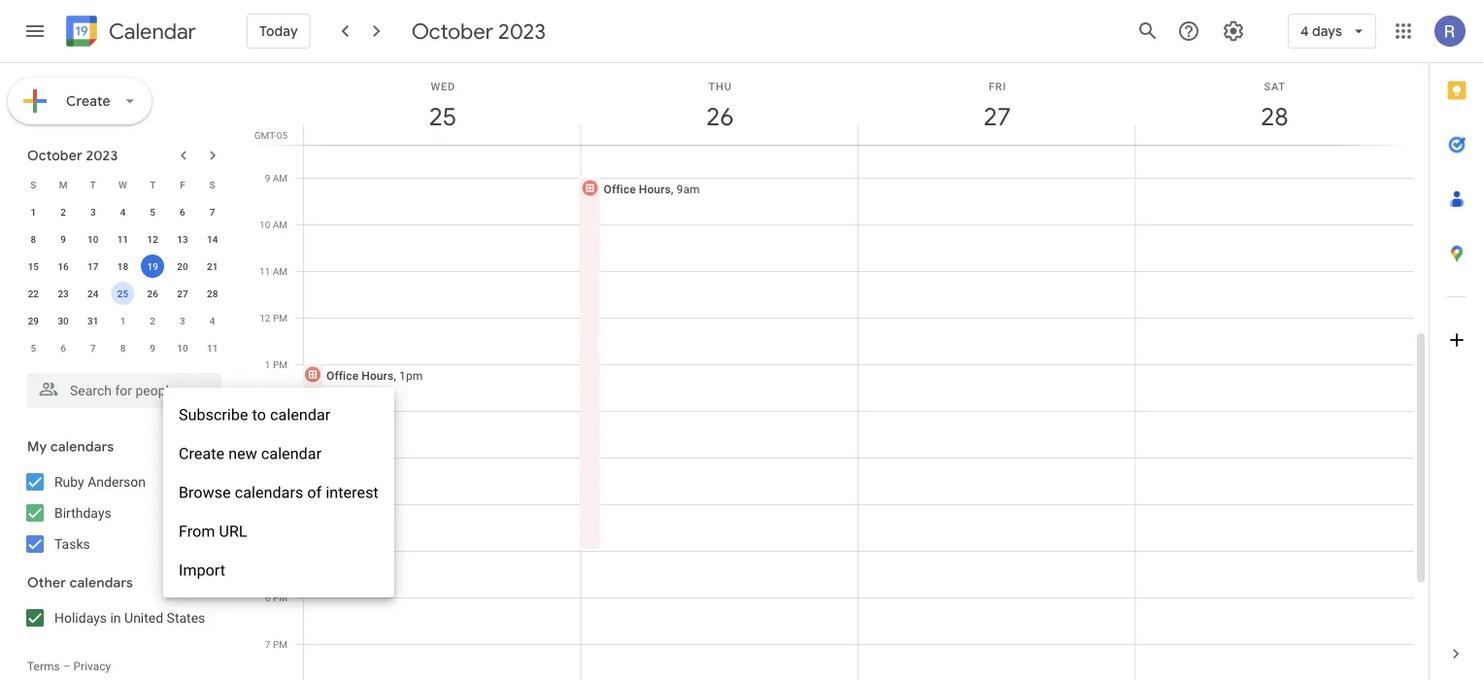 Task type: describe. For each thing, give the bounding box(es) containing it.
calendar heading
[[105, 18, 196, 45]]

0 vertical spatial 7
[[210, 206, 215, 218]]

ruby
[[54, 474, 84, 490]]

22 element
[[22, 282, 45, 305]]

05
[[277, 129, 288, 141]]

my calendars list
[[4, 466, 241, 560]]

2 s from the left
[[210, 179, 215, 190]]

subscribe
[[179, 406, 248, 424]]

from
[[179, 522, 215, 541]]

21 element
[[201, 255, 224, 278]]

calendars inside menu
[[235, 483, 303, 502]]

1 vertical spatial 8
[[120, 342, 126, 354]]

9 am
[[265, 172, 288, 184]]

, for 9am
[[671, 182, 674, 196]]

anderson
[[88, 474, 146, 490]]

9 for 9 am
[[265, 172, 270, 184]]

27 inside october 2023 grid
[[177, 288, 188, 299]]

am for 11 am
[[273, 265, 288, 277]]

calendar
[[109, 18, 196, 45]]

28 link
[[1253, 94, 1297, 139]]

2 for 2 pm
[[265, 405, 271, 417]]

privacy
[[73, 660, 111, 673]]

12 for 12 pm
[[260, 312, 271, 324]]

1 horizontal spatial october 2023
[[412, 17, 546, 45]]

hours for 1pm
[[362, 369, 394, 382]]

my calendars
[[27, 438, 114, 456]]

sat 28
[[1260, 80, 1288, 133]]

fri 27
[[983, 80, 1010, 133]]

of
[[307, 483, 322, 502]]

31
[[88, 315, 99, 326]]

25 element
[[111, 282, 135, 305]]

tasks
[[54, 536, 90, 552]]

2 t from the left
[[150, 179, 156, 190]]

3 pm
[[265, 452, 288, 463]]

f
[[180, 179, 185, 190]]

28 inside row
[[207, 288, 218, 299]]

pm for 3 pm
[[273, 452, 288, 463]]

row containing 5
[[18, 334, 227, 361]]

november 11 element
[[201, 336, 224, 360]]

29
[[28, 315, 39, 326]]

interest
[[326, 483, 379, 502]]

0 horizontal spatial 5
[[31, 342, 36, 354]]

26 link
[[698, 94, 743, 139]]

25 inside wed 25
[[428, 101, 455, 133]]

pm for 4 pm
[[273, 498, 288, 510]]

30 element
[[52, 309, 75, 332]]

27 column header
[[858, 63, 1136, 145]]

office for office hours , 9am
[[604, 182, 636, 196]]

pm for 7 pm
[[273, 638, 288, 650]]

31 element
[[81, 309, 105, 332]]

row containing 22
[[18, 280, 227, 307]]

2 for november 2 element
[[150, 315, 156, 326]]

24 element
[[81, 282, 105, 305]]

4 up 11 element at the top of page
[[120, 206, 126, 218]]

14 element
[[201, 227, 224, 251]]

calendars for other calendars
[[70, 574, 133, 592]]

0 horizontal spatial 1
[[31, 206, 36, 218]]

november 8 element
[[111, 336, 135, 360]]

november 2 element
[[141, 309, 164, 332]]

thu
[[709, 80, 732, 92]]

16 element
[[52, 255, 75, 278]]

6 pm
[[265, 592, 288, 603]]

25 inside 'element'
[[117, 288, 128, 299]]

16
[[58, 260, 69, 272]]

, for 1pm
[[394, 369, 396, 382]]

pm for 6 pm
[[273, 592, 288, 603]]

main drawer image
[[23, 19, 47, 43]]

pm for 12 pm
[[273, 312, 288, 324]]

import
[[179, 561, 226, 580]]

0 horizontal spatial october
[[27, 147, 83, 164]]

–
[[63, 660, 71, 673]]

27 inside column header
[[983, 101, 1010, 133]]

3 for 3 pm
[[265, 452, 271, 463]]

10 element
[[81, 227, 105, 251]]

0 vertical spatial 8
[[31, 233, 36, 245]]

terms – privacy
[[27, 660, 111, 673]]

24
[[88, 288, 99, 299]]

today button
[[247, 8, 311, 54]]

0 vertical spatial 5
[[150, 206, 156, 218]]

days
[[1313, 22, 1343, 40]]

other calendars button
[[4, 567, 241, 599]]

office for office hours , 1pm
[[326, 369, 359, 382]]

grid containing 25
[[249, 63, 1429, 681]]

1 pm
[[265, 359, 288, 370]]

in
[[110, 610, 121, 626]]

from url
[[179, 522, 247, 541]]

add other calendars image
[[169, 572, 189, 592]]

11 for 11 element at the top of page
[[117, 233, 128, 245]]

office hours , 1pm
[[326, 369, 423, 382]]

9am
[[677, 182, 700, 196]]

row group containing 1
[[18, 198, 227, 361]]

4 for 4 pm
[[265, 498, 271, 510]]

20 element
[[171, 255, 194, 278]]

23 element
[[52, 282, 75, 305]]

7 for 7 pm
[[265, 638, 271, 650]]

row containing s
[[18, 171, 227, 198]]

15
[[28, 260, 39, 272]]

11 am
[[259, 265, 288, 277]]

26 inside 26 column header
[[705, 101, 733, 133]]

12 element
[[141, 227, 164, 251]]

1pm
[[399, 369, 423, 382]]

pm for 2 pm
[[273, 405, 288, 417]]

to
[[252, 406, 266, 424]]

29 element
[[22, 309, 45, 332]]

26 column header
[[581, 63, 859, 145]]

14
[[207, 233, 218, 245]]

fri
[[989, 80, 1007, 92]]

november 4 element
[[201, 309, 224, 332]]

10 for the 10 element
[[88, 233, 99, 245]]

w
[[119, 179, 127, 190]]

row containing 29
[[18, 307, 227, 334]]

28 inside column header
[[1260, 101, 1288, 133]]

holidays
[[54, 610, 107, 626]]

calendar for subscribe to calendar
[[270, 406, 331, 424]]

1 for november 1 element
[[120, 315, 126, 326]]

0 horizontal spatial 9
[[60, 233, 66, 245]]



Task type: locate. For each thing, give the bounding box(es) containing it.
21
[[207, 260, 218, 272]]

0 horizontal spatial 2
[[60, 206, 66, 218]]

2 down 26 element
[[150, 315, 156, 326]]

0 horizontal spatial 7
[[90, 342, 96, 354]]

0 horizontal spatial create
[[66, 92, 111, 110]]

browse
[[179, 483, 231, 502]]

3 right new
[[265, 452, 271, 463]]

create inside add calendars. menu
[[179, 445, 225, 463]]

11
[[117, 233, 128, 245], [259, 265, 270, 277], [207, 342, 218, 354]]

10 up 17
[[88, 233, 99, 245]]

1 vertical spatial 12
[[260, 312, 271, 324]]

1 horizontal spatial 11
[[207, 342, 218, 354]]

october 2023 grid
[[18, 171, 227, 361]]

9 up 16 "element"
[[60, 233, 66, 245]]

1 horizontal spatial t
[[150, 179, 156, 190]]

11 down november 4 element
[[207, 342, 218, 354]]

row containing 1
[[18, 198, 227, 225]]

tab list
[[1430, 63, 1484, 627]]

row up november 1 element
[[18, 280, 227, 307]]

gmt-05
[[254, 129, 288, 141]]

12 down 11 am
[[260, 312, 271, 324]]

1 down 25 'element'
[[120, 315, 126, 326]]

create new calendar
[[179, 445, 322, 463]]

4 for november 4 element
[[210, 315, 215, 326]]

am for 9 am
[[273, 172, 288, 184]]

1 horizontal spatial 27
[[983, 101, 1010, 133]]

2 vertical spatial 6
[[265, 592, 271, 603]]

4 left days at top
[[1301, 22, 1309, 40]]

11 down 10 am
[[259, 265, 270, 277]]

ruby anderson
[[54, 474, 146, 490]]

0 vertical spatial 6
[[180, 206, 185, 218]]

11 for 11 am
[[259, 265, 270, 277]]

1 inside november 1 element
[[120, 315, 126, 326]]

27
[[983, 101, 1010, 133], [177, 288, 188, 299]]

15 element
[[22, 255, 45, 278]]

2 inside grid
[[265, 405, 271, 417]]

12
[[147, 233, 158, 245], [260, 312, 271, 324]]

0 horizontal spatial 25
[[117, 288, 128, 299]]

0 vertical spatial ,
[[671, 182, 674, 196]]

1 horizontal spatial october
[[412, 17, 494, 45]]

november 10 element
[[171, 336, 194, 360]]

0 vertical spatial create
[[66, 92, 111, 110]]

5 pm from the top
[[273, 498, 288, 510]]

0 vertical spatial 1
[[31, 206, 36, 218]]

1 am from the top
[[273, 172, 288, 184]]

am
[[273, 172, 288, 184], [273, 219, 288, 230], [273, 265, 288, 277]]

2 up create new calendar
[[265, 405, 271, 417]]

0 horizontal spatial 10
[[88, 233, 99, 245]]

wed
[[431, 80, 456, 92]]

pm up 1 pm
[[273, 312, 288, 324]]

4 row from the top
[[18, 253, 227, 280]]

9 for 'november 9' element
[[150, 342, 156, 354]]

0 horizontal spatial 26
[[147, 288, 158, 299]]

None search field
[[0, 365, 241, 408]]

row down w
[[18, 198, 227, 225]]

october 2023 up wed
[[412, 17, 546, 45]]

22
[[28, 288, 39, 299]]

10 inside grid
[[259, 219, 270, 230]]

1 for 1 pm
[[265, 359, 271, 370]]

4 days
[[1301, 22, 1343, 40]]

s left m
[[30, 179, 36, 190]]

my
[[27, 438, 47, 456]]

row group
[[18, 198, 227, 361]]

2 horizontal spatial 2
[[265, 405, 271, 417]]

create up browse
[[179, 445, 225, 463]]

10 for november 10 element
[[177, 342, 188, 354]]

19, today element
[[141, 255, 164, 278]]

privacy link
[[73, 660, 111, 673]]

calendar right to in the bottom of the page
[[270, 406, 331, 424]]

1 horizontal spatial 6
[[180, 206, 185, 218]]

am down 05
[[273, 172, 288, 184]]

1 row from the top
[[18, 171, 227, 198]]

10
[[259, 219, 270, 230], [88, 233, 99, 245], [177, 342, 188, 354]]

4 down 3 pm
[[265, 498, 271, 510]]

2 am from the top
[[273, 219, 288, 230]]

5
[[150, 206, 156, 218], [31, 342, 36, 354]]

8 down november 1 element
[[120, 342, 126, 354]]

6 pm from the top
[[273, 592, 288, 603]]

2 vertical spatial 10
[[177, 342, 188, 354]]

12 for 12
[[147, 233, 158, 245]]

11 for november 11 element at left
[[207, 342, 218, 354]]

0 horizontal spatial t
[[90, 179, 96, 190]]

0 horizontal spatial 11
[[117, 233, 128, 245]]

other calendars
[[27, 574, 133, 592]]

25 column header
[[303, 63, 582, 145]]

5 row from the top
[[18, 280, 227, 307]]

17
[[88, 260, 99, 272]]

28 down '21'
[[207, 288, 218, 299]]

calendars up in
[[70, 574, 133, 592]]

sat
[[1265, 80, 1286, 92]]

6 down f
[[180, 206, 185, 218]]

26 down 19
[[147, 288, 158, 299]]

7 pm
[[265, 638, 288, 650]]

11 inside 11 element
[[117, 233, 128, 245]]

pm right to in the bottom of the page
[[273, 405, 288, 417]]

2 pm from the top
[[273, 359, 288, 370]]

1 vertical spatial create
[[179, 445, 225, 463]]

calendars down 3 pm
[[235, 483, 303, 502]]

1 pm from the top
[[273, 312, 288, 324]]

2 horizontal spatial 11
[[259, 265, 270, 277]]

7 pm from the top
[[273, 638, 288, 650]]

row down november 1 element
[[18, 334, 227, 361]]

settings menu image
[[1222, 19, 1246, 43]]

27 down fri
[[983, 101, 1010, 133]]

pm left of
[[273, 498, 288, 510]]

create button
[[8, 78, 151, 124]]

1 horizontal spatial s
[[210, 179, 215, 190]]

0 vertical spatial 3
[[90, 206, 96, 218]]

12 up 19
[[147, 233, 158, 245]]

1 vertical spatial hours
[[362, 369, 394, 382]]

7 inside grid
[[265, 638, 271, 650]]

7 for november 7 element
[[90, 342, 96, 354]]

terms
[[27, 660, 60, 673]]

1 vertical spatial october
[[27, 147, 83, 164]]

thu 26
[[705, 80, 733, 133]]

t left f
[[150, 179, 156, 190]]

calendars up ruby
[[50, 438, 114, 456]]

9 down november 2 element
[[150, 342, 156, 354]]

0 vertical spatial office
[[604, 182, 636, 196]]

november 5 element
[[22, 336, 45, 360]]

2 horizontal spatial 1
[[265, 359, 271, 370]]

1 vertical spatial calendars
[[235, 483, 303, 502]]

0 vertical spatial 12
[[147, 233, 158, 245]]

am up 12 pm
[[273, 265, 288, 277]]

row up 25 'element'
[[18, 253, 227, 280]]

2 vertical spatial calendars
[[70, 574, 133, 592]]

2 pm
[[265, 405, 288, 417]]

3 up the 10 element
[[90, 206, 96, 218]]

2 horizontal spatial 3
[[265, 452, 271, 463]]

10 down november 3 element
[[177, 342, 188, 354]]

grid
[[249, 63, 1429, 681]]

4
[[1301, 22, 1309, 40], [120, 206, 126, 218], [210, 315, 215, 326], [265, 498, 271, 510]]

1 horizontal spatial 26
[[705, 101, 733, 133]]

11 element
[[111, 227, 135, 251]]

november 9 element
[[141, 336, 164, 360]]

3 down 27 element
[[180, 315, 185, 326]]

hours left 1pm
[[362, 369, 394, 382]]

26
[[705, 101, 733, 133], [147, 288, 158, 299]]

2 row from the top
[[18, 198, 227, 225]]

5 up 12 element
[[150, 206, 156, 218]]

october
[[412, 17, 494, 45], [27, 147, 83, 164]]

1 vertical spatial 28
[[207, 288, 218, 299]]

19
[[147, 260, 158, 272]]

7 down 6 pm
[[265, 638, 271, 650]]

pm down 6 pm
[[273, 638, 288, 650]]

7 up 14 element
[[210, 206, 215, 218]]

1 horizontal spatial 28
[[1260, 101, 1288, 133]]

create
[[66, 92, 111, 110], [179, 445, 225, 463]]

4 up november 11 element at left
[[210, 315, 215, 326]]

1 horizontal spatial 10
[[177, 342, 188, 354]]

2 down m
[[60, 206, 66, 218]]

4 days button
[[1288, 8, 1377, 54]]

other
[[27, 574, 66, 592]]

25 down wed
[[428, 101, 455, 133]]

1 horizontal spatial 7
[[210, 206, 215, 218]]

url
[[219, 522, 247, 541]]

26 down thu
[[705, 101, 733, 133]]

october 2023
[[412, 17, 546, 45], [27, 147, 118, 164]]

0 horizontal spatial 8
[[31, 233, 36, 245]]

new
[[229, 445, 257, 463]]

calendars
[[50, 438, 114, 456], [235, 483, 303, 502], [70, 574, 133, 592]]

,
[[671, 182, 674, 196], [394, 369, 396, 382]]

november 1 element
[[111, 309, 135, 332]]

18 element
[[111, 255, 135, 278]]

0 vertical spatial hours
[[639, 182, 671, 196]]

create for create
[[66, 92, 111, 110]]

27 down 20 on the top left of page
[[177, 288, 188, 299]]

united
[[124, 610, 163, 626]]

gmt-
[[254, 129, 277, 141]]

1 horizontal spatial office
[[604, 182, 636, 196]]

0 vertical spatial 9
[[265, 172, 270, 184]]

6 for 6 pm
[[265, 592, 271, 603]]

office right 1 pm
[[326, 369, 359, 382]]

1 vertical spatial am
[[273, 219, 288, 230]]

26 element
[[141, 282, 164, 305]]

browse calendars of interest
[[179, 483, 379, 502]]

4 pm
[[265, 498, 288, 510]]

11 up 18
[[117, 233, 128, 245]]

t left w
[[90, 179, 96, 190]]

t
[[90, 179, 96, 190], [150, 179, 156, 190]]

row containing 15
[[18, 253, 227, 280]]

calendars for my calendars
[[50, 438, 114, 456]]

0 horizontal spatial 28
[[207, 288, 218, 299]]

am for 10 am
[[273, 219, 288, 230]]

0 vertical spatial calendars
[[50, 438, 114, 456]]

create for create new calendar
[[179, 445, 225, 463]]

0 horizontal spatial 3
[[90, 206, 96, 218]]

states
[[167, 610, 205, 626]]

1 horizontal spatial create
[[179, 445, 225, 463]]

1 horizontal spatial ,
[[671, 182, 674, 196]]

hours for 9am
[[639, 182, 671, 196]]

hours left 9am
[[639, 182, 671, 196]]

row up "18" element
[[18, 225, 227, 253]]

calendar up browse calendars of interest
[[261, 445, 322, 463]]

0 vertical spatial calendar
[[270, 406, 331, 424]]

1 vertical spatial 6
[[60, 342, 66, 354]]

12 pm
[[260, 312, 288, 324]]

25 down 18
[[117, 288, 128, 299]]

13
[[177, 233, 188, 245]]

row containing 8
[[18, 225, 227, 253]]

hours
[[639, 182, 671, 196], [362, 369, 394, 382]]

3 row from the top
[[18, 225, 227, 253]]

0 vertical spatial 10
[[259, 219, 270, 230]]

8 up 15 element
[[31, 233, 36, 245]]

october up m
[[27, 147, 83, 164]]

4 inside dropdown button
[[1301, 22, 1309, 40]]

1 vertical spatial 1
[[120, 315, 126, 326]]

0 vertical spatial am
[[273, 172, 288, 184]]

1 vertical spatial calendar
[[261, 445, 322, 463]]

1 s from the left
[[30, 179, 36, 190]]

Search for people text field
[[39, 373, 210, 408]]

2 vertical spatial 7
[[265, 638, 271, 650]]

0 horizontal spatial s
[[30, 179, 36, 190]]

30
[[58, 315, 69, 326]]

1 vertical spatial 2
[[150, 315, 156, 326]]

0 vertical spatial 27
[[983, 101, 1010, 133]]

1 horizontal spatial 8
[[120, 342, 126, 354]]

1 vertical spatial 25
[[117, 288, 128, 299]]

terms link
[[27, 660, 60, 673]]

create inside popup button
[[66, 92, 111, 110]]

2 horizontal spatial 6
[[265, 592, 271, 603]]

, left 9am
[[671, 182, 674, 196]]

3 inside grid
[[265, 452, 271, 463]]

28 element
[[201, 282, 224, 305]]

subscribe to calendar
[[179, 406, 331, 424]]

3
[[90, 206, 96, 218], [180, 315, 185, 326], [265, 452, 271, 463]]

2 vertical spatial 11
[[207, 342, 218, 354]]

1 horizontal spatial 25
[[428, 101, 455, 133]]

2 horizontal spatial 9
[[265, 172, 270, 184]]

m
[[59, 179, 67, 190]]

calendar element
[[62, 12, 196, 54]]

1 vertical spatial 2023
[[86, 147, 118, 164]]

0 horizontal spatial 6
[[60, 342, 66, 354]]

2 horizontal spatial 10
[[259, 219, 270, 230]]

wed 25
[[428, 80, 456, 133]]

1 down 12 pm
[[265, 359, 271, 370]]

row up 11 element at the top of page
[[18, 171, 227, 198]]

office
[[604, 182, 636, 196], [326, 369, 359, 382]]

0 vertical spatial 11
[[117, 233, 128, 245]]

8
[[31, 233, 36, 245], [120, 342, 126, 354]]

12 inside grid
[[260, 312, 271, 324]]

0 vertical spatial 2023
[[499, 17, 546, 45]]

1 vertical spatial 26
[[147, 288, 158, 299]]

25 cell
[[108, 280, 138, 307]]

am down 9 am
[[273, 219, 288, 230]]

create down calendar element
[[66, 92, 111, 110]]

11 inside november 11 element
[[207, 342, 218, 354]]

6 up "7 pm"
[[265, 592, 271, 603]]

1 vertical spatial 27
[[177, 288, 188, 299]]

0 horizontal spatial hours
[[362, 369, 394, 382]]

3 for november 3 element
[[180, 315, 185, 326]]

1 horizontal spatial 1
[[120, 315, 126, 326]]

6 row from the top
[[18, 307, 227, 334]]

0 vertical spatial 2
[[60, 206, 66, 218]]

11 inside grid
[[259, 265, 270, 277]]

1 vertical spatial october 2023
[[27, 147, 118, 164]]

november 7 element
[[81, 336, 105, 360]]

2 vertical spatial 2
[[265, 405, 271, 417]]

october up wed
[[412, 17, 494, 45]]

0 vertical spatial 26
[[705, 101, 733, 133]]

3 pm from the top
[[273, 405, 288, 417]]

28 column header
[[1135, 63, 1414, 145]]

3 am from the top
[[273, 265, 288, 277]]

1 vertical spatial 5
[[31, 342, 36, 354]]

17 element
[[81, 255, 105, 278]]

0 horizontal spatial october 2023
[[27, 147, 118, 164]]

4 for 4 days
[[1301, 22, 1309, 40]]

0 horizontal spatial 2023
[[86, 147, 118, 164]]

10 up 11 am
[[259, 219, 270, 230]]

10 am
[[259, 219, 288, 230]]

today
[[259, 22, 298, 40]]

7 down 31 element
[[90, 342, 96, 354]]

s right f
[[210, 179, 215, 190]]

1 horizontal spatial 5
[[150, 206, 156, 218]]

add calendars. menu
[[163, 388, 394, 598]]

2 vertical spatial 3
[[265, 452, 271, 463]]

28 down sat
[[1260, 101, 1288, 133]]

4 pm from the top
[[273, 452, 288, 463]]

26 inside 26 element
[[147, 288, 158, 299]]

5 down "29" element at the top left of page
[[31, 342, 36, 354]]

1 vertical spatial 3
[[180, 315, 185, 326]]

pm up 2 pm
[[273, 359, 288, 370]]

2 horizontal spatial 7
[[265, 638, 271, 650]]

25 link
[[420, 94, 465, 139]]

birthdays
[[54, 505, 111, 521]]

2 vertical spatial am
[[273, 265, 288, 277]]

2023
[[499, 17, 546, 45], [86, 147, 118, 164]]

1 t from the left
[[90, 179, 96, 190]]

november 6 element
[[52, 336, 75, 360]]

pm up browse calendars of interest
[[273, 452, 288, 463]]

23
[[58, 288, 69, 299]]

9 inside grid
[[265, 172, 270, 184]]

0 horizontal spatial ,
[[394, 369, 396, 382]]

, left 1pm
[[394, 369, 396, 382]]

0 horizontal spatial 12
[[147, 233, 158, 245]]

office hours , 9am
[[604, 182, 700, 196]]

27 element
[[171, 282, 194, 305]]

1 vertical spatial 11
[[259, 265, 270, 277]]

10 for 10 am
[[259, 219, 270, 230]]

pm up "7 pm"
[[273, 592, 288, 603]]

9
[[265, 172, 270, 184], [60, 233, 66, 245], [150, 342, 156, 354]]

pm for 1 pm
[[273, 359, 288, 370]]

18
[[117, 260, 128, 272]]

0 vertical spatial october 2023
[[412, 17, 546, 45]]

pm
[[273, 312, 288, 324], [273, 359, 288, 370], [273, 405, 288, 417], [273, 452, 288, 463], [273, 498, 288, 510], [273, 592, 288, 603], [273, 638, 288, 650]]

0 vertical spatial 28
[[1260, 101, 1288, 133]]

my calendars button
[[4, 431, 241, 463]]

6 for november 6 element at the left of the page
[[60, 342, 66, 354]]

0 horizontal spatial 27
[[177, 288, 188, 299]]

row
[[18, 171, 227, 198], [18, 198, 227, 225], [18, 225, 227, 253], [18, 253, 227, 280], [18, 280, 227, 307], [18, 307, 227, 334], [18, 334, 227, 361]]

1 up 15 element
[[31, 206, 36, 218]]

calendar
[[270, 406, 331, 424], [261, 445, 322, 463]]

19 cell
[[138, 253, 168, 280]]

27 link
[[975, 94, 1020, 139]]

october 2023 up m
[[27, 147, 118, 164]]

12 inside row
[[147, 233, 158, 245]]

2
[[60, 206, 66, 218], [150, 315, 156, 326], [265, 405, 271, 417]]

1 horizontal spatial 12
[[260, 312, 271, 324]]

0 vertical spatial 25
[[428, 101, 455, 133]]

13 element
[[171, 227, 194, 251]]

november 3 element
[[171, 309, 194, 332]]

9 down gmt- at the left
[[265, 172, 270, 184]]

calendar for create new calendar
[[261, 445, 322, 463]]

holidays in united states
[[54, 610, 205, 626]]

row down 25 'element'
[[18, 307, 227, 334]]

6 down "30" element on the top left of the page
[[60, 342, 66, 354]]

20
[[177, 260, 188, 272]]

7 row from the top
[[18, 334, 227, 361]]

1 vertical spatial 9
[[60, 233, 66, 245]]

office left 9am
[[604, 182, 636, 196]]



Task type: vqa. For each thing, say whether or not it's contained in the screenshot.


